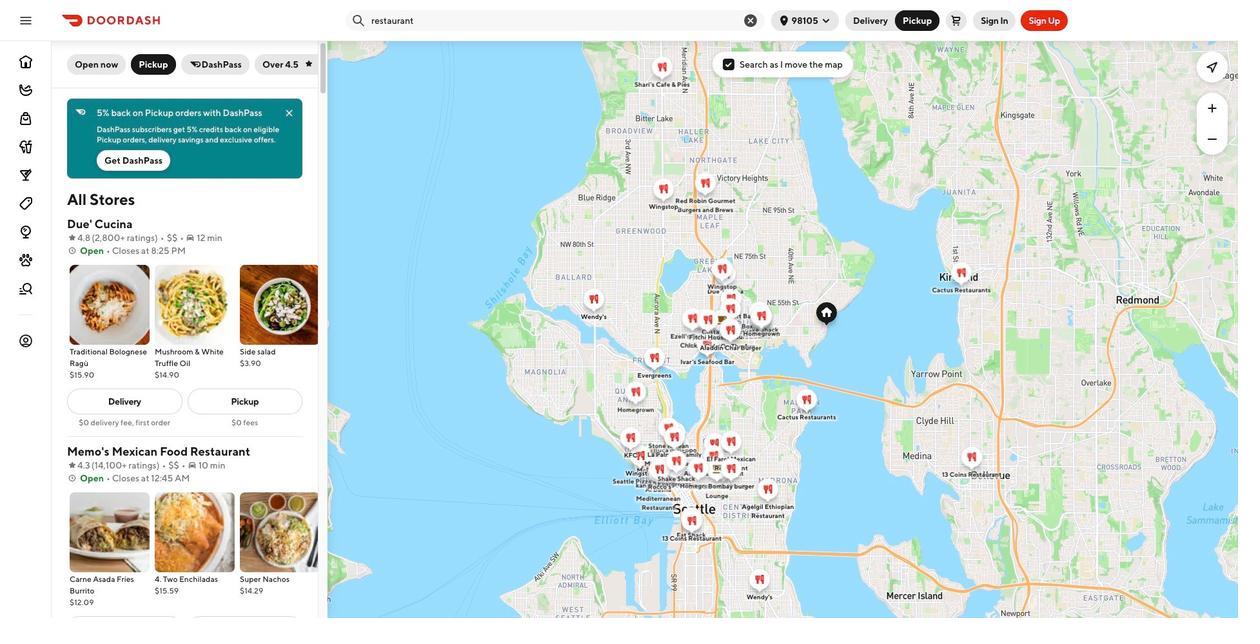 Task type: vqa. For each thing, say whether or not it's contained in the screenshot.
2nd • DoorDash Order from right
no



Task type: describe. For each thing, give the bounding box(es) containing it.
open menu image
[[18, 13, 34, 28]]

recenter the map image
[[1205, 59, 1220, 75]]

mushroom & white truffle oil image
[[155, 265, 235, 345]]

toggle order method (delivery or pickup) option group
[[845, 10, 940, 31]]

carne asada fries burrito image
[[70, 493, 150, 573]]

zoom in image
[[1205, 101, 1220, 116]]

side salad image
[[240, 265, 320, 345]]

traditional bolognese ragù image
[[70, 265, 150, 345]]

average rating of 4.3 out of 5 element
[[67, 459, 90, 472]]

average rating of 4.8 out of 5 element
[[67, 231, 90, 244]]



Task type: locate. For each thing, give the bounding box(es) containing it.
None checkbox
[[723, 59, 734, 70]]

4. two enchiladas image
[[155, 493, 235, 573]]

map region
[[328, 41, 1238, 618]]

None button
[[845, 10, 903, 31], [895, 10, 940, 31], [845, 10, 903, 31], [895, 10, 940, 31]]

0 items, open order cart image
[[951, 15, 962, 25]]

Store search: begin typing to search for stores available on DoorDash text field
[[371, 14, 732, 27]]

clear search input image
[[743, 13, 758, 28]]

super nachos image
[[240, 493, 320, 573]]

zoom out image
[[1205, 132, 1220, 147]]



